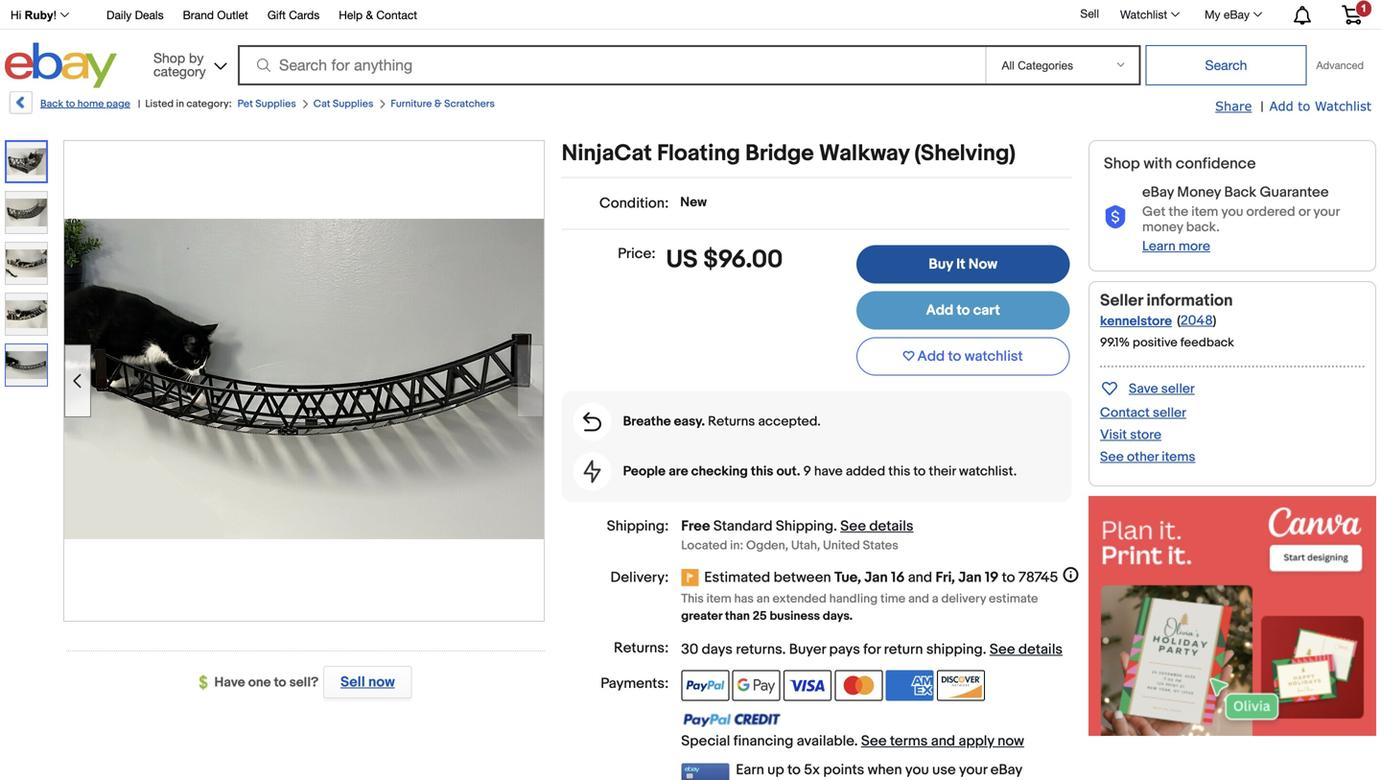 Task type: vqa. For each thing, say whether or not it's contained in the screenshot.
bottom Accessories
no



Task type: describe. For each thing, give the bounding box(es) containing it.
people are checking this out. 9 have added this to their watchlist.
[[623, 463, 1017, 480]]

for
[[864, 641, 881, 658]]

$96.00
[[704, 245, 783, 275]]

page
[[106, 98, 130, 110]]

pet supplies
[[238, 98, 296, 110]]

2 horizontal spatial .
[[983, 641, 987, 658]]

checking
[[691, 463, 748, 480]]

get
[[1143, 204, 1166, 220]]

see terms and apply now link
[[861, 733, 1025, 750]]

have
[[814, 463, 843, 480]]

picture 4 of 5 image
[[6, 294, 47, 335]]

items
[[1162, 449, 1196, 465]]

hi
[[11, 9, 21, 22]]

when
[[868, 761, 902, 779]]

. for shipping
[[834, 518, 837, 535]]

save seller
[[1129, 381, 1195, 397]]

with details__icon image for people are checking this out.
[[584, 460, 601, 483]]

their
[[929, 463, 956, 480]]

ebay inside the earn up to 5x points when you use your ebay mastercard®.
[[991, 761, 1023, 779]]

advanced link
[[1307, 46, 1374, 84]]

located
[[681, 538, 728, 553]]

ogden,
[[746, 538, 789, 553]]

to left cart
[[957, 302, 970, 319]]

picture 2 of 5 image
[[6, 192, 47, 233]]

utah,
[[791, 538, 820, 553]]

my
[[1205, 8, 1221, 21]]

one
[[248, 674, 271, 691]]

with details__icon image for breathe easy.
[[583, 412, 602, 431]]

gift cards
[[268, 8, 320, 22]]

sell?
[[289, 674, 319, 691]]

to inside button
[[948, 348, 962, 365]]

shop for shop by category
[[153, 50, 185, 66]]

us $96.00 main content
[[562, 140, 1081, 780]]

people
[[623, 463, 666, 480]]

more
[[1179, 238, 1211, 255]]

1 link
[[1331, 0, 1374, 28]]

ordered
[[1247, 204, 1296, 220]]

kennelstore link
[[1100, 313, 1173, 330]]

my ebay link
[[1195, 3, 1271, 26]]

pays
[[829, 641, 860, 658]]

and for 16
[[908, 569, 933, 586]]

!
[[53, 9, 57, 22]]

it
[[957, 256, 966, 273]]

add to watchlist
[[918, 348, 1023, 365]]

1 horizontal spatial see details link
[[990, 641, 1063, 658]]

shop by category banner
[[0, 0, 1377, 93]]

visit
[[1100, 427, 1127, 443]]

special
[[681, 733, 730, 750]]

to right 19
[[1002, 569, 1016, 586]]

this
[[681, 592, 704, 606]]

ruby
[[25, 9, 53, 22]]

| inside share | add to watchlist
[[1261, 99, 1264, 115]]

daily
[[107, 8, 132, 22]]

99.1%
[[1100, 335, 1130, 350]]

returns:
[[614, 639, 669, 657]]

)
[[1213, 313, 1217, 329]]

has
[[734, 592, 754, 606]]

fri,
[[936, 569, 955, 586]]

2 this from the left
[[889, 463, 911, 480]]

by
[[189, 50, 204, 66]]

to inside the earn up to 5x points when you use your ebay mastercard®.
[[788, 761, 801, 779]]

your inside ebay money back guarantee get the item you ordered or your money back. learn more
[[1314, 204, 1340, 220]]

your inside the earn up to 5x points when you use your ebay mastercard®.
[[959, 761, 988, 779]]

listed
[[145, 98, 174, 110]]

and inside this item has an extended handling time and a delivery estimate greater than 25 business days.
[[909, 592, 930, 606]]

pet
[[238, 98, 253, 110]]

2 jan from the left
[[959, 569, 982, 586]]

2048 link
[[1181, 313, 1213, 329]]

gift
[[268, 8, 286, 22]]

master card image
[[835, 670, 883, 701]]

handling
[[830, 592, 878, 606]]

the
[[1169, 204, 1189, 220]]

terms
[[890, 733, 928, 750]]

you inside ebay money back guarantee get the item you ordered or your money back. learn more
[[1222, 204, 1244, 220]]

delivery
[[942, 592, 986, 606]]

cat
[[314, 98, 331, 110]]

new
[[681, 194, 707, 211]]

out.
[[777, 463, 801, 480]]

payments:
[[601, 675, 669, 692]]

see inside contact seller visit store see other items
[[1100, 449, 1124, 465]]

25
[[753, 609, 767, 624]]

you inside the earn up to 5x points when you use your ebay mastercard®.
[[906, 761, 929, 779]]

sell for sell
[[1081, 7, 1099, 20]]

add for add to watchlist
[[918, 348, 945, 365]]

ninjacat floating bridge walkway (shelving) - picture 5 of 5 image
[[64, 219, 544, 539]]

price:
[[618, 245, 656, 262]]

delivery alert flag image
[[681, 569, 704, 588]]

item inside ebay money back guarantee get the item you ordered or your money back. learn more
[[1192, 204, 1219, 220]]

home
[[77, 98, 104, 110]]

feedback
[[1181, 335, 1235, 350]]

buyer
[[789, 641, 826, 658]]

pet supplies link
[[238, 98, 296, 110]]

special financing available. see terms and apply now
[[681, 733, 1025, 750]]

19
[[985, 569, 999, 586]]

a
[[932, 592, 939, 606]]

help & contact link
[[339, 5, 417, 26]]

earn up to 5x points when you use your ebay mastercard®.
[[736, 761, 1023, 780]]

seller for save
[[1162, 381, 1195, 397]]

back.
[[1187, 219, 1220, 235]]

time
[[881, 592, 906, 606]]

discover image
[[937, 670, 985, 701]]

supplies for pet supplies
[[255, 98, 296, 110]]

share
[[1216, 98, 1252, 113]]

contact seller visit store see other items
[[1100, 405, 1196, 465]]

seller
[[1100, 291, 1143, 311]]

american express image
[[886, 670, 934, 701]]

0 horizontal spatial see details link
[[841, 518, 914, 535]]

advertisement region
[[1089, 496, 1377, 736]]

add to cart
[[926, 302, 1001, 319]]

none submit inside shop by category banner
[[1146, 45, 1307, 85]]

picture 3 of 5 image
[[6, 243, 47, 284]]

0 horizontal spatial |
[[138, 98, 140, 110]]

learn
[[1143, 238, 1176, 255]]

to right one
[[274, 674, 286, 691]]

with details__icon image for ebay money back guarantee
[[1104, 206, 1127, 230]]

store
[[1130, 427, 1162, 443]]

points
[[824, 761, 865, 779]]

seller information kennelstore ( 2048 ) 99.1% positive feedback
[[1100, 291, 1235, 350]]

back to home page
[[40, 98, 130, 110]]

outlet
[[217, 8, 248, 22]]

shop by category
[[153, 50, 206, 79]]

free standard shipping . see details located in: ogden, utah, united states
[[681, 518, 914, 553]]

watchlist inside account navigation
[[1121, 8, 1168, 21]]



Task type: locate. For each thing, give the bounding box(es) containing it.
. up discover 'image'
[[983, 641, 987, 658]]

see up the earn up to 5x points when you use your ebay mastercard®.
[[861, 733, 887, 750]]

ebay money back guarantee get the item you ordered or your money back. learn more
[[1143, 184, 1340, 255]]

sell left the watchlist link
[[1081, 7, 1099, 20]]

share | add to watchlist
[[1216, 98, 1372, 115]]

watchlist inside share | add to watchlist
[[1315, 98, 1372, 113]]

hi ruby !
[[11, 9, 57, 22]]

1 horizontal spatial item
[[1192, 204, 1219, 220]]

1 vertical spatial item
[[707, 592, 732, 606]]

google pay image
[[733, 670, 781, 701]]

cards
[[289, 8, 320, 22]]

1 this from the left
[[751, 463, 774, 480]]

1 vertical spatial shop
[[1104, 154, 1141, 173]]

and up use
[[931, 733, 956, 750]]

1 supplies from the left
[[255, 98, 296, 110]]

daily deals link
[[107, 5, 164, 26]]

0 horizontal spatial back
[[40, 98, 63, 110]]

back up ordered
[[1225, 184, 1257, 201]]

watchlist
[[965, 348, 1023, 365]]

extended
[[773, 592, 827, 606]]

1 horizontal spatial sell
[[1081, 7, 1099, 20]]

now right the apply
[[998, 733, 1025, 750]]

0 horizontal spatial supplies
[[255, 98, 296, 110]]

add right share
[[1270, 98, 1294, 113]]

78745
[[1019, 569, 1059, 586]]

1 horizontal spatial shop
[[1104, 154, 1141, 173]]

item up the greater at the bottom
[[707, 592, 732, 606]]

ebay inside ebay money back guarantee get the item you ordered or your money back. learn more
[[1143, 184, 1174, 201]]

0 vertical spatial ebay
[[1224, 8, 1250, 21]]

1 vertical spatial your
[[959, 761, 988, 779]]

account navigation
[[0, 0, 1377, 30]]

money
[[1178, 184, 1221, 201]]

2 supplies from the left
[[333, 98, 374, 110]]

| listed in category:
[[138, 98, 232, 110]]

1 horizontal spatial &
[[434, 98, 442, 110]]

use
[[933, 761, 956, 779]]

shipping
[[927, 641, 983, 658]]

0 horizontal spatial sell
[[341, 674, 365, 691]]

details up states
[[870, 518, 914, 535]]

cat supplies link
[[314, 98, 374, 110]]

0 horizontal spatial ebay
[[991, 761, 1023, 779]]

watchlist.
[[959, 463, 1017, 480]]

1 vertical spatial back
[[1225, 184, 1257, 201]]

2 vertical spatial add
[[918, 348, 945, 365]]

dollar sign image
[[199, 675, 214, 691]]

0 vertical spatial watchlist
[[1121, 8, 1168, 21]]

0 horizontal spatial now
[[368, 674, 395, 691]]

add down add to cart link
[[918, 348, 945, 365]]

2 vertical spatial and
[[931, 733, 956, 750]]

details down estimate
[[1019, 641, 1063, 658]]

see details link up states
[[841, 518, 914, 535]]

0 horizontal spatial this
[[751, 463, 774, 480]]

seller down save seller
[[1153, 405, 1187, 421]]

0 horizontal spatial watchlist
[[1121, 8, 1168, 21]]

to left their
[[914, 463, 926, 480]]

| left the listed
[[138, 98, 140, 110]]

ebay inside 'my ebay' link
[[1224, 8, 1250, 21]]

1 vertical spatial and
[[909, 592, 930, 606]]

1 vertical spatial sell
[[341, 674, 365, 691]]

ebay
[[1224, 8, 1250, 21], [1143, 184, 1174, 201], [991, 761, 1023, 779]]

0 vertical spatial details
[[870, 518, 914, 535]]

& for help
[[366, 8, 373, 22]]

see other items link
[[1100, 449, 1196, 465]]

1 horizontal spatial |
[[1261, 99, 1264, 115]]

& inside account navigation
[[366, 8, 373, 22]]

0 horizontal spatial jan
[[865, 569, 888, 586]]

1 horizontal spatial jan
[[959, 569, 982, 586]]

scratchers
[[444, 98, 495, 110]]

seller inside button
[[1162, 381, 1195, 397]]

0 horizontal spatial shop
[[153, 50, 185, 66]]

1 horizontal spatial ebay
[[1143, 184, 1174, 201]]

shop left "by"
[[153, 50, 185, 66]]

add inside share | add to watchlist
[[1270, 98, 1294, 113]]

to down advanced "link"
[[1298, 98, 1311, 113]]

0 vertical spatial back
[[40, 98, 63, 110]]

to
[[66, 98, 75, 110], [1298, 98, 1311, 113], [957, 302, 970, 319], [948, 348, 962, 365], [914, 463, 926, 480], [1002, 569, 1016, 586], [274, 674, 286, 691], [788, 761, 801, 779]]

0 vertical spatial shop
[[153, 50, 185, 66]]

ninjacat floating bridge walkway (shelving)
[[562, 140, 1016, 167]]

ebay down the apply
[[991, 761, 1023, 779]]

sell right sell?
[[341, 674, 365, 691]]

1 vertical spatial now
[[998, 733, 1025, 750]]

16
[[891, 569, 905, 586]]

supplies for cat supplies
[[333, 98, 374, 110]]

1 vertical spatial seller
[[1153, 405, 1187, 421]]

back to home page link
[[8, 91, 130, 121]]

this right added
[[889, 463, 911, 480]]

add for add to cart
[[926, 302, 954, 319]]

this left 'out.'
[[751, 463, 774, 480]]

2 horizontal spatial ebay
[[1224, 8, 1250, 21]]

paypal image
[[681, 670, 729, 701]]

0 vertical spatial and
[[908, 569, 933, 586]]

1 horizontal spatial now
[[998, 733, 1025, 750]]

watchlist down the advanced
[[1315, 98, 1372, 113]]

shop by category button
[[145, 43, 231, 84]]

share button
[[1216, 98, 1252, 115]]

contact right the help
[[376, 8, 417, 22]]

shipping:
[[607, 518, 669, 535]]

watchlist link
[[1110, 3, 1189, 26]]

daily deals
[[107, 8, 164, 22]]

shop for shop with confidence
[[1104, 154, 1141, 173]]

to left watchlist on the right
[[948, 348, 962, 365]]

supplies right cat
[[333, 98, 374, 110]]

0 horizontal spatial contact
[[376, 8, 417, 22]]

0 vertical spatial with details__icon image
[[1104, 206, 1127, 230]]

bridge
[[746, 140, 814, 167]]

shop
[[153, 50, 185, 66], [1104, 154, 1141, 173]]

contact inside contact seller visit store see other items
[[1100, 405, 1150, 421]]

now inside the sell now link
[[368, 674, 395, 691]]

brand outlet link
[[183, 5, 248, 26]]

item down "money"
[[1192, 204, 1219, 220]]

than
[[725, 609, 750, 624]]

1 horizontal spatial your
[[1314, 204, 1340, 220]]

brand
[[183, 8, 214, 22]]

between
[[774, 569, 831, 586]]

returns
[[708, 414, 755, 430]]

1 vertical spatial contact
[[1100, 405, 1150, 421]]

visit store link
[[1100, 427, 1162, 443]]

you right back.
[[1222, 204, 1244, 220]]

0 vertical spatial you
[[1222, 204, 1244, 220]]

1 vertical spatial &
[[434, 98, 442, 110]]

0 horizontal spatial item
[[707, 592, 732, 606]]

0 horizontal spatial .
[[783, 641, 786, 658]]

are
[[669, 463, 688, 480]]

with details__icon image left breathe
[[583, 412, 602, 431]]

information
[[1147, 291, 1233, 311]]

2 vertical spatial with details__icon image
[[584, 460, 601, 483]]

with details__icon image left get on the right top of the page
[[1104, 206, 1127, 230]]

shop left the with
[[1104, 154, 1141, 173]]

0 vertical spatial your
[[1314, 204, 1340, 220]]

floating
[[657, 140, 741, 167]]

1 vertical spatial ebay
[[1143, 184, 1174, 201]]

0 vertical spatial contact
[[376, 8, 417, 22]]

to left home
[[66, 98, 75, 110]]

shipping
[[776, 518, 834, 535]]

your down the apply
[[959, 761, 988, 779]]

united
[[823, 538, 860, 553]]

earn
[[736, 761, 765, 779]]

watchlist
[[1121, 8, 1168, 21], [1315, 98, 1372, 113]]

now right sell?
[[368, 674, 395, 691]]

1 vertical spatial with details__icon image
[[583, 412, 602, 431]]

see inside free standard shipping . see details located in: ogden, utah, united states
[[841, 518, 866, 535]]

help & contact
[[339, 8, 417, 22]]

1 vertical spatial see details link
[[990, 641, 1063, 658]]

tue,
[[835, 569, 862, 586]]

1 vertical spatial add
[[926, 302, 954, 319]]

30
[[681, 641, 699, 658]]

back inside ebay money back guarantee get the item you ordered or your money back. learn more
[[1225, 184, 1257, 201]]

. up "united"
[[834, 518, 837, 535]]

0 vertical spatial add
[[1270, 98, 1294, 113]]

supplies
[[255, 98, 296, 110], [333, 98, 374, 110]]

picture 1 of 5 image
[[7, 142, 46, 181]]

supplies right pet
[[255, 98, 296, 110]]

save
[[1129, 381, 1159, 397]]

buy
[[929, 256, 953, 273]]

1 horizontal spatial you
[[1222, 204, 1244, 220]]

see down visit on the right of page
[[1100, 449, 1124, 465]]

1 horizontal spatial watchlist
[[1315, 98, 1372, 113]]

with details__icon image
[[1104, 206, 1127, 230], [583, 412, 602, 431], [584, 460, 601, 483]]

0 vertical spatial item
[[1192, 204, 1219, 220]]

add
[[1270, 98, 1294, 113], [926, 302, 954, 319], [918, 348, 945, 365]]

back left home
[[40, 98, 63, 110]]

with
[[1144, 154, 1173, 173]]

money
[[1143, 219, 1184, 235]]

0 vertical spatial now
[[368, 674, 395, 691]]

add down buy
[[926, 302, 954, 319]]

0 vertical spatial &
[[366, 8, 373, 22]]

contact inside account navigation
[[376, 8, 417, 22]]

0 horizontal spatial you
[[906, 761, 929, 779]]

add to watchlist link
[[1270, 98, 1372, 115]]

to left 5x
[[788, 761, 801, 779]]

1 vertical spatial details
[[1019, 641, 1063, 658]]

or
[[1299, 204, 1311, 220]]

0 horizontal spatial &
[[366, 8, 373, 22]]

& right the help
[[366, 8, 373, 22]]

1 vertical spatial you
[[906, 761, 929, 779]]

1 horizontal spatial .
[[834, 518, 837, 535]]

easy.
[[674, 414, 705, 430]]

see
[[1100, 449, 1124, 465], [841, 518, 866, 535], [990, 641, 1016, 658], [861, 733, 887, 750]]

2 vertical spatial ebay
[[991, 761, 1023, 779]]

walkway
[[819, 140, 910, 167]]

ebay right my
[[1224, 8, 1250, 21]]

now
[[368, 674, 395, 691], [998, 733, 1025, 750]]

now inside us $96.00 main content
[[998, 733, 1025, 750]]

visa image
[[784, 670, 832, 701]]

. for returns
[[783, 641, 786, 658]]

& right furniture
[[434, 98, 442, 110]]

seller for contact
[[1153, 405, 1187, 421]]

1 horizontal spatial supplies
[[333, 98, 374, 110]]

(
[[1177, 313, 1181, 329]]

with details__icon image left people
[[584, 460, 601, 483]]

kennelstore
[[1100, 313, 1173, 330]]

shop inside shop by category
[[153, 50, 185, 66]]

in
[[176, 98, 184, 110]]

. inside free standard shipping . see details located in: ogden, utah, united states
[[834, 518, 837, 535]]

cat supplies
[[314, 98, 374, 110]]

and for terms
[[931, 733, 956, 750]]

jan left 19
[[959, 569, 982, 586]]

1 vertical spatial watchlist
[[1315, 98, 1372, 113]]

add inside button
[[918, 348, 945, 365]]

an
[[757, 592, 770, 606]]

now
[[969, 256, 998, 273]]

None submit
[[1146, 45, 1307, 85]]

item inside this item has an extended handling time and a delivery estimate greater than 25 business days.
[[707, 592, 732, 606]]

picture 5 of 5 image
[[6, 344, 47, 386]]

. left buyer
[[783, 641, 786, 658]]

watchlist right sell link
[[1121, 8, 1168, 21]]

see details link down estimate
[[990, 641, 1063, 658]]

to inside share | add to watchlist
[[1298, 98, 1311, 113]]

1 horizontal spatial back
[[1225, 184, 1257, 201]]

0 vertical spatial sell
[[1081, 7, 1099, 20]]

details
[[870, 518, 914, 535], [1019, 641, 1063, 658]]

contact up visit store link
[[1100, 405, 1150, 421]]

paypal credit image
[[681, 712, 781, 728]]

5x
[[804, 761, 820, 779]]

1 horizontal spatial contact
[[1100, 405, 1150, 421]]

see up "united"
[[841, 518, 866, 535]]

| right share button on the top right of page
[[1261, 99, 1264, 115]]

see right shipping
[[990, 641, 1016, 658]]

sell for sell now
[[341, 674, 365, 691]]

your right or
[[1314, 204, 1340, 220]]

ebay up get on the right top of the page
[[1143, 184, 1174, 201]]

you left use
[[906, 761, 929, 779]]

1 horizontal spatial details
[[1019, 641, 1063, 658]]

ebay mastercard image
[[681, 763, 729, 780]]

1 horizontal spatial this
[[889, 463, 911, 480]]

details inside free standard shipping . see details located in: ogden, utah, united states
[[870, 518, 914, 535]]

added
[[846, 463, 886, 480]]

0 vertical spatial see details link
[[841, 518, 914, 535]]

your
[[1314, 204, 1340, 220], [959, 761, 988, 779]]

in:
[[730, 538, 744, 553]]

save seller button
[[1100, 377, 1195, 399]]

seller right save on the right
[[1162, 381, 1195, 397]]

and right 16
[[908, 569, 933, 586]]

and left a
[[909, 592, 930, 606]]

sell inside account navigation
[[1081, 7, 1099, 20]]

contact
[[376, 8, 417, 22], [1100, 405, 1150, 421]]

0 horizontal spatial your
[[959, 761, 988, 779]]

0 vertical spatial seller
[[1162, 381, 1195, 397]]

business
[[770, 609, 820, 624]]

0 horizontal spatial details
[[870, 518, 914, 535]]

1 jan from the left
[[865, 569, 888, 586]]

& for furniture
[[434, 98, 442, 110]]

this
[[751, 463, 774, 480], [889, 463, 911, 480]]

brand outlet
[[183, 8, 248, 22]]

seller inside contact seller visit store see other items
[[1153, 405, 1187, 421]]

add to watchlist button
[[857, 337, 1070, 376]]

have one to sell?
[[214, 674, 319, 691]]

see details link
[[841, 518, 914, 535], [990, 641, 1063, 658]]

positive
[[1133, 335, 1178, 350]]

jan left 16
[[865, 569, 888, 586]]

furniture
[[391, 98, 432, 110]]

Search for anything text field
[[241, 47, 982, 83]]



